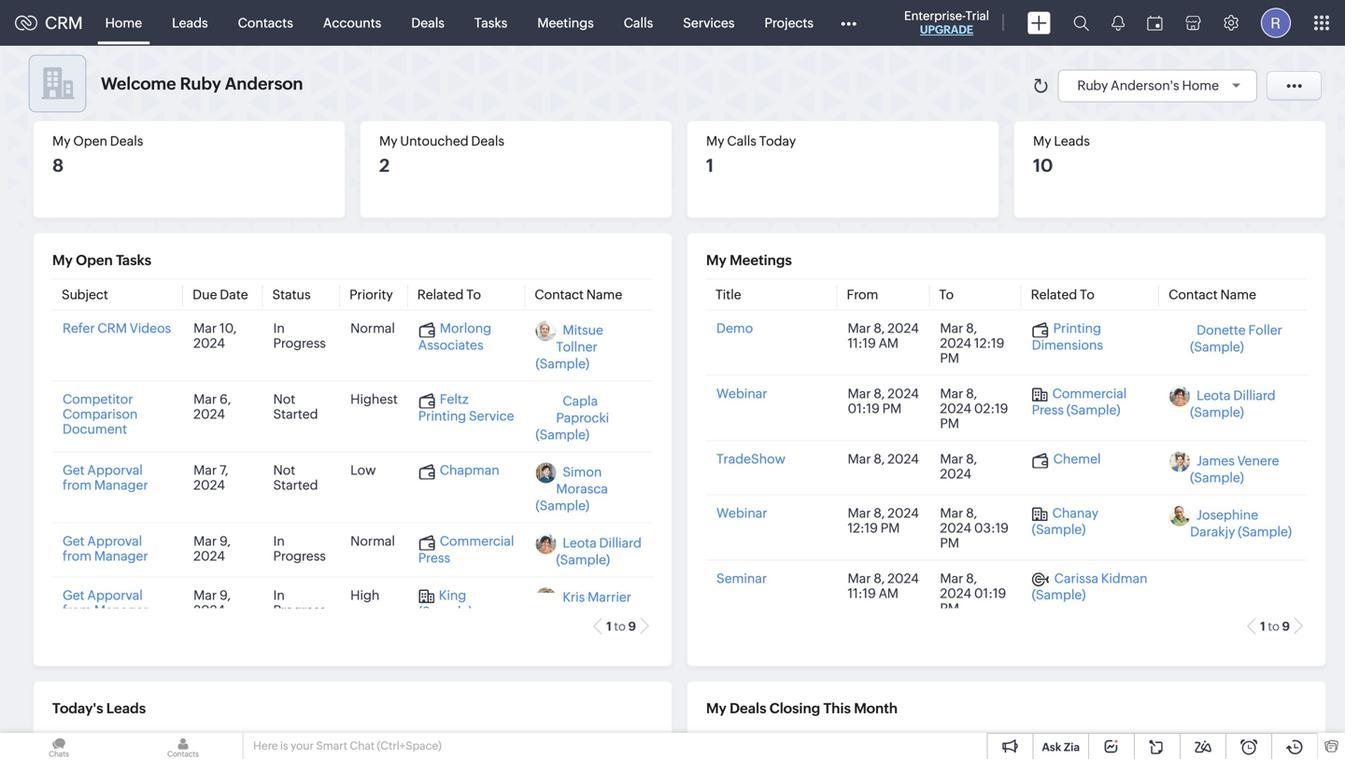 Task type: describe. For each thing, give the bounding box(es) containing it.
1 vertical spatial home
[[1183, 78, 1220, 93]]

3 to from the left
[[1080, 287, 1095, 302]]

mar inside mar 8, 2024 02:19 pm
[[941, 386, 964, 401]]

james venere (sample)
[[1191, 454, 1280, 486]]

1 to from the left
[[467, 287, 481, 302]]

1 vertical spatial meetings
[[730, 252, 792, 269]]

1 inside my calls today 1
[[707, 155, 714, 176]]

(sample) inside carissa kidman (sample)
[[1032, 588, 1086, 603]]

commercial press
[[419, 534, 514, 566]]

(sample) inside kris marrier (sample)
[[556, 607, 610, 622]]

title link
[[716, 287, 742, 302]]

2024 inside mar 7, 2024
[[194, 478, 225, 493]]

leota for rightmost the leota dilliard (sample) link
[[1197, 388, 1231, 403]]

calls inside my calls today 1
[[727, 134, 757, 149]]

1 vertical spatial 01:19
[[975, 586, 1007, 601]]

anderson
[[225, 74, 303, 93]]

2024 inside the mar 10, 2024
[[194, 336, 225, 351]]

mar inside the mar 10, 2024
[[194, 321, 217, 336]]

in for get approval from manager
[[273, 534, 285, 549]]

contact name for 2nd contact name link from the right
[[535, 287, 623, 302]]

name for second contact name link from left
[[1221, 287, 1257, 302]]

pm left mar 8, 2024 02:19 pm
[[883, 401, 902, 416]]

king (sample) link
[[419, 588, 472, 619]]

8, inside mar 8, 2024
[[966, 452, 978, 467]]

my for my open tasks
[[52, 252, 73, 269]]

11:19 for mar 8, 2024 12:19 pm
[[848, 336, 876, 351]]

accounts link
[[308, 0, 397, 45]]

ruby anderson's home
[[1078, 78, 1220, 93]]

search image
[[1074, 15, 1090, 31]]

tradeshow
[[717, 452, 786, 467]]

tollner
[[556, 340, 598, 355]]

0 vertical spatial tasks
[[475, 15, 508, 30]]

home link
[[90, 0, 157, 45]]

ask zia
[[1043, 742, 1080, 754]]

in progress for associates
[[273, 321, 326, 351]]

my leads 10
[[1034, 134, 1091, 176]]

manager for high
[[94, 603, 148, 618]]

pm for carissa kidman (sample)
[[941, 601, 960, 616]]

get for normal
[[63, 534, 85, 549]]

services link
[[668, 0, 750, 45]]

1 to 9 for my open tasks
[[607, 620, 636, 634]]

0 horizontal spatial calls
[[624, 15, 654, 30]]

webinar for mar 8, 2024 12:19 pm
[[717, 506, 768, 521]]

mar 7, 2024
[[194, 463, 228, 493]]

mar 8, 2024 02:19 pm
[[941, 386, 1009, 431]]

webinar for mar 8, 2024 01:19 pm
[[717, 386, 768, 401]]

2024 inside mar 6, 2024
[[194, 407, 225, 422]]

1 vertical spatial mar 8, 2024 01:19 pm
[[941, 572, 1007, 616]]

donette foller (sample)
[[1191, 323, 1283, 355]]

profile element
[[1250, 0, 1303, 45]]

from for low
[[63, 478, 92, 493]]

commercial for commercial press (sample)
[[1053, 386, 1127, 401]]

deals inside my untouched deals 2
[[471, 134, 505, 149]]

subject
[[62, 287, 108, 302]]

due date
[[193, 287, 248, 302]]

02:19
[[975, 401, 1009, 416]]

manager for normal
[[94, 549, 148, 564]]

1 horizontal spatial ruby
[[1078, 78, 1109, 93]]

my for my calls today 1
[[707, 134, 725, 149]]

0 horizontal spatial meetings
[[538, 15, 594, 30]]

in for get apporval from manager
[[273, 588, 285, 603]]

0 horizontal spatial home
[[105, 15, 142, 30]]

0 horizontal spatial crm
[[45, 13, 83, 32]]

logo image
[[15, 15, 37, 30]]

0 horizontal spatial leota dilliard (sample) link
[[556, 536, 642, 568]]

morlong associates link
[[419, 321, 492, 353]]

search element
[[1063, 0, 1101, 46]]

1 horizontal spatial mar 8, 2024 12:19 pm
[[941, 321, 1005, 366]]

date
[[220, 287, 248, 302]]

feltz
[[440, 392, 469, 407]]

carissa kidman (sample) link
[[1032, 572, 1148, 603]]

projects link
[[750, 0, 829, 45]]

low
[[351, 463, 376, 478]]

chanay (sample) link
[[1032, 506, 1099, 537]]

not started for low
[[273, 463, 318, 493]]

in progress for press
[[273, 534, 326, 564]]

chat
[[350, 740, 375, 753]]

0 horizontal spatial mar 8, 2024 01:19 pm
[[848, 386, 920, 416]]

apporval for mar 7, 2024
[[87, 463, 143, 478]]

contacts link
[[223, 0, 308, 45]]

(ctrl+space)
[[377, 740, 442, 753]]

chapman link
[[419, 463, 500, 480]]

mar 8, 2024 11:19 am for mar 8, 2024 01:19 pm
[[848, 572, 920, 601]]

1 vertical spatial crm
[[98, 321, 127, 336]]

(sample) inside the chanay (sample)
[[1032, 522, 1086, 537]]

seminar link
[[717, 572, 767, 586]]

in for refer crm videos
[[273, 321, 285, 336]]

chemel link
[[1032, 452, 1101, 469]]

2024 inside 'mar 8, 2024 03:19 pm'
[[941, 521, 972, 536]]

(sample) inside commercial press (sample)
[[1067, 403, 1121, 418]]

status
[[272, 287, 311, 302]]

deals left closing
[[730, 701, 767, 717]]

0 horizontal spatial 01:19
[[848, 401, 880, 416]]

donette foller (sample) link
[[1191, 323, 1283, 355]]

morlong
[[440, 321, 492, 336]]

meetings link
[[523, 0, 609, 45]]

1 related to link from the left
[[418, 287, 481, 302]]

profile image
[[1262, 8, 1292, 38]]

document
[[63, 422, 127, 437]]

11:19 for mar 8, 2024 01:19 pm
[[848, 586, 876, 601]]

8, inside mar 8, 2024 02:19 pm
[[966, 386, 978, 401]]

my for my leads 10
[[1034, 134, 1052, 149]]

from for high
[[63, 603, 92, 618]]

9 for my meetings
[[1283, 620, 1291, 634]]

printing inside printing dimensions
[[1054, 321, 1102, 336]]

calendar image
[[1148, 15, 1164, 30]]

today
[[760, 134, 796, 149]]

kris marrier (sample) link
[[556, 590, 632, 622]]

donette
[[1197, 323, 1246, 338]]

mitsue tollner (sample) link
[[536, 323, 604, 372]]

2 contact name link from the left
[[1169, 287, 1257, 302]]

apporval for mar 9, 2024
[[87, 588, 143, 603]]

king
[[439, 588, 467, 603]]

venere
[[1238, 454, 1280, 469]]

tradeshow link
[[717, 452, 786, 467]]

deals inside my open deals 8
[[110, 134, 143, 149]]

open for tasks
[[76, 252, 113, 269]]

morasca
[[556, 482, 608, 497]]

upgrade
[[920, 23, 974, 36]]

get apporval from manager link for mar 7, 2024
[[63, 463, 148, 493]]

get apporval from manager for mar 7, 2024
[[63, 463, 148, 493]]

webinar link for 12:19
[[717, 506, 768, 521]]

trial
[[966, 9, 990, 23]]

enterprise-trial upgrade
[[905, 9, 990, 36]]

2024 inside mar 8, 2024 02:19 pm
[[941, 401, 972, 416]]

started for highest
[[273, 407, 318, 422]]

mar inside mar 8, 2024
[[941, 452, 964, 467]]

1 contact name link from the left
[[535, 287, 623, 302]]

today's leads
[[52, 701, 146, 717]]

refer crm videos
[[63, 321, 171, 336]]

progress for (sample)
[[273, 603, 326, 618]]

my for my untouched deals 2
[[379, 134, 398, 149]]

mitsue
[[563, 323, 604, 338]]

progress for press
[[273, 549, 326, 564]]

due date link
[[193, 287, 248, 302]]

accounts
[[323, 15, 382, 30]]

not started for highest
[[273, 392, 318, 422]]

feltz printing service link
[[419, 392, 515, 424]]

1 mar 8, 2024 from the left
[[848, 452, 920, 467]]

get for high
[[63, 588, 85, 603]]

mar inside mar 6, 2024
[[194, 392, 217, 407]]

1 for my open tasks
[[607, 620, 612, 634]]

2 mar 8, 2024 from the left
[[941, 452, 978, 482]]

enterprise-
[[905, 9, 966, 23]]

7,
[[220, 463, 228, 478]]

from
[[847, 287, 879, 302]]

josephine
[[1197, 508, 1259, 523]]

signals image
[[1112, 15, 1125, 31]]

am for mar 8, 2024 12:19 pm
[[879, 336, 899, 351]]

comparison
[[63, 407, 138, 422]]

(sample) inside the capla paprocki (sample)
[[536, 428, 590, 443]]

paprocki
[[556, 411, 610, 426]]

get approval from manager link
[[63, 534, 148, 564]]

tasks link
[[460, 0, 523, 45]]

to for my open tasks
[[614, 620, 626, 634]]

my meetings
[[707, 252, 792, 269]]

leads link
[[157, 0, 223, 45]]

subject link
[[62, 287, 108, 302]]

signals element
[[1101, 0, 1136, 46]]

capla paprocki (sample)
[[536, 394, 610, 443]]

contacts image
[[124, 734, 242, 760]]

open for deals
[[73, 134, 107, 149]]

pm left 'mar 8, 2024 03:19 pm'
[[881, 521, 900, 536]]

demo
[[717, 321, 753, 336]]

carissa kidman (sample)
[[1032, 572, 1148, 603]]

my open deals 8
[[52, 134, 143, 176]]

create menu element
[[1017, 0, 1063, 45]]

competitor
[[63, 392, 133, 407]]

josephine darakjy (sample)
[[1191, 508, 1293, 540]]

progress for associates
[[273, 336, 326, 351]]

capla paprocki (sample) link
[[536, 394, 610, 443]]

untouched
[[400, 134, 469, 149]]

seminar
[[717, 572, 767, 586]]

deals left tasks link
[[412, 15, 445, 30]]



Task type: vqa. For each thing, say whether or not it's contained in the screenshot.
bottommost "LEOTA"
yes



Task type: locate. For each thing, give the bounding box(es) containing it.
get apporval from manager link for mar 9, 2024
[[63, 588, 148, 618]]

2 vertical spatial from
[[63, 603, 92, 618]]

deals down welcome
[[110, 134, 143, 149]]

name up mitsue
[[587, 287, 623, 302]]

1 horizontal spatial 1 to 9
[[1261, 620, 1291, 634]]

1 not from the top
[[273, 392, 295, 407]]

1 horizontal spatial crm
[[98, 321, 127, 336]]

0 horizontal spatial related to link
[[418, 287, 481, 302]]

welcome ruby anderson
[[101, 74, 303, 93]]

mar 9, 2024 for get apporval from manager
[[194, 588, 231, 618]]

1 apporval from the top
[[87, 463, 143, 478]]

contact name link
[[535, 287, 623, 302], [1169, 287, 1257, 302]]

1 horizontal spatial 12:19
[[975, 336, 1005, 351]]

1 horizontal spatial related to
[[1031, 287, 1095, 302]]

printing up dimensions
[[1054, 321, 1102, 336]]

1 contact name from the left
[[535, 287, 623, 302]]

contact name
[[535, 287, 623, 302], [1169, 287, 1257, 302]]

3 from from the top
[[63, 603, 92, 618]]

leota dilliard (sample) for left the leota dilliard (sample) link
[[556, 536, 642, 568]]

1 vertical spatial tasks
[[116, 252, 151, 269]]

1 related to from the left
[[418, 287, 481, 302]]

1 in progress from the top
[[273, 321, 326, 351]]

2 progress from the top
[[273, 549, 326, 564]]

leota dilliard (sample) link up marrier
[[556, 536, 642, 568]]

1 vertical spatial get apporval from manager
[[63, 588, 148, 618]]

1 get apporval from manager link from the top
[[63, 463, 148, 493]]

not for 6,
[[273, 392, 295, 407]]

my inside my leads 10
[[1034, 134, 1052, 149]]

1 vertical spatial webinar
[[717, 506, 768, 521]]

contact name up mitsue
[[535, 287, 623, 302]]

1 get apporval from manager from the top
[[63, 463, 148, 493]]

(sample) down josephine
[[1239, 525, 1293, 540]]

2 contact name from the left
[[1169, 287, 1257, 302]]

2 get from the top
[[63, 534, 85, 549]]

high
[[351, 588, 380, 603]]

1 vertical spatial mar 8, 2024 11:19 am
[[848, 572, 920, 601]]

not started right 6,
[[273, 392, 318, 422]]

(sample) down king
[[419, 605, 472, 619]]

kris
[[563, 590, 585, 605]]

9, for get approval from manager
[[220, 534, 231, 549]]

1 horizontal spatial contact
[[1169, 287, 1218, 302]]

1 vertical spatial in progress
[[273, 534, 326, 564]]

my for my open deals 8
[[52, 134, 71, 149]]

normal down priority link
[[351, 321, 395, 336]]

related to link
[[418, 287, 481, 302], [1031, 287, 1095, 302]]

dilliard for rightmost the leota dilliard (sample) link
[[1234, 388, 1276, 403]]

2 get apporval from manager link from the top
[[63, 588, 148, 618]]

to up morlong
[[467, 287, 481, 302]]

webinar link down tradeshow link
[[717, 506, 768, 521]]

1 started from the top
[[273, 407, 318, 422]]

press for commercial press (sample)
[[1032, 403, 1064, 418]]

mar 8, 2024 11:19 am for mar 8, 2024 12:19 pm
[[848, 321, 920, 351]]

my left 'today'
[[707, 134, 725, 149]]

contact name link up 'donette'
[[1169, 287, 1257, 302]]

contact name up 'donette'
[[1169, 287, 1257, 302]]

3 progress from the top
[[273, 603, 326, 618]]

0 vertical spatial printing
[[1054, 321, 1102, 336]]

Other Modules field
[[829, 8, 869, 38]]

my inside my untouched deals 2
[[379, 134, 398, 149]]

1 vertical spatial 9,
[[220, 588, 231, 603]]

started right 6,
[[273, 407, 318, 422]]

0 horizontal spatial dilliard
[[600, 536, 642, 551]]

2 horizontal spatial 1
[[1261, 620, 1266, 634]]

3 in progress from the top
[[273, 588, 326, 618]]

related up printing dimensions link
[[1031, 287, 1078, 302]]

8, inside 'mar 8, 2024 03:19 pm'
[[966, 506, 978, 521]]

is
[[280, 740, 288, 753]]

1 vertical spatial manager
[[94, 549, 148, 564]]

foller
[[1249, 323, 1283, 338]]

pm for chanay (sample)
[[941, 536, 960, 551]]

related up morlong
[[418, 287, 464, 302]]

related to for 1st related to link
[[418, 287, 481, 302]]

mar 8, 2024 01:19 pm left mar 8, 2024 02:19 pm
[[848, 386, 920, 416]]

simon morasca (sample)
[[536, 465, 608, 514]]

not started left low
[[273, 463, 318, 493]]

from inside get approval from manager
[[63, 549, 92, 564]]

1 horizontal spatial leota dilliard (sample) link
[[1191, 388, 1276, 420]]

1 related from the left
[[418, 287, 464, 302]]

2 apporval from the top
[[87, 588, 143, 603]]

0 horizontal spatial commercial
[[440, 534, 514, 549]]

webinar down tradeshow link
[[717, 506, 768, 521]]

leota dilliard (sample) link up james
[[1191, 388, 1276, 420]]

1 horizontal spatial contact name
[[1169, 287, 1257, 302]]

2 manager from the top
[[94, 549, 148, 564]]

2 related to from the left
[[1031, 287, 1095, 302]]

0 horizontal spatial contact
[[535, 287, 584, 302]]

0 horizontal spatial contact name
[[535, 287, 623, 302]]

my for my deals closing this month
[[707, 701, 727, 717]]

from link
[[847, 287, 879, 302]]

webinar link for 01:19
[[717, 386, 768, 401]]

to
[[614, 620, 626, 634], [1269, 620, 1280, 634]]

2 related to link from the left
[[1031, 287, 1095, 302]]

1 horizontal spatial 01:19
[[975, 586, 1007, 601]]

1 horizontal spatial leota
[[1197, 388, 1231, 403]]

dimensions
[[1032, 338, 1104, 353]]

normal up high in the left bottom of the page
[[351, 534, 395, 549]]

2 related from the left
[[1031, 287, 1078, 302]]

in progress for (sample)
[[273, 588, 326, 618]]

0 vertical spatial calls
[[624, 15, 654, 30]]

related to link up morlong
[[418, 287, 481, 302]]

0 vertical spatial mar 8, 2024 12:19 pm
[[941, 321, 1005, 366]]

2 webinar link from the top
[[717, 506, 768, 521]]

8
[[52, 155, 64, 176]]

2 name from the left
[[1221, 287, 1257, 302]]

(sample) down tollner
[[536, 357, 590, 372]]

leota down morasca
[[563, 536, 597, 551]]

get apporval from manager link down document
[[63, 463, 148, 493]]

deals right untouched
[[471, 134, 505, 149]]

1 manager from the top
[[94, 478, 148, 493]]

chats image
[[0, 734, 118, 760]]

1 11:19 from the top
[[848, 336, 876, 351]]

pm left the 02:19
[[941, 416, 960, 431]]

1 for my meetings
[[1261, 620, 1266, 634]]

darakjy
[[1191, 525, 1236, 540]]

related to up morlong
[[418, 287, 481, 302]]

1 vertical spatial 12:19
[[848, 521, 878, 536]]

1 horizontal spatial tasks
[[475, 15, 508, 30]]

ruby down leads link
[[180, 74, 221, 93]]

dilliard up marrier
[[600, 536, 642, 551]]

0 horizontal spatial to
[[467, 287, 481, 302]]

pm left 03:19
[[941, 536, 960, 551]]

my
[[52, 134, 71, 149], [379, 134, 398, 149], [707, 134, 725, 149], [1034, 134, 1052, 149], [52, 252, 73, 269], [707, 252, 727, 269], [707, 701, 727, 717]]

from for normal
[[63, 549, 92, 564]]

0 vertical spatial home
[[105, 15, 142, 30]]

open down welcome
[[73, 134, 107, 149]]

projects
[[765, 15, 814, 30]]

1 vertical spatial leads
[[1055, 134, 1091, 149]]

home up welcome
[[105, 15, 142, 30]]

0 horizontal spatial name
[[587, 287, 623, 302]]

0 vertical spatial get apporval from manager
[[63, 463, 148, 493]]

(sample) down chanay
[[1032, 522, 1086, 537]]

2 to from the left
[[1269, 620, 1280, 634]]

1 progress from the top
[[273, 336, 326, 351]]

related
[[418, 287, 464, 302], [1031, 287, 1078, 302]]

commercial inside commercial press
[[440, 534, 514, 549]]

competitor comparison document link
[[63, 392, 138, 437]]

2 normal from the top
[[351, 534, 395, 549]]

my up subject link
[[52, 252, 73, 269]]

king (sample)
[[419, 588, 472, 619]]

dilliard
[[1234, 388, 1276, 403], [600, 536, 642, 551]]

1 vertical spatial webinar link
[[717, 506, 768, 521]]

2 mar 9, 2024 from the top
[[194, 588, 231, 618]]

service
[[469, 409, 515, 424]]

3 in from the top
[[273, 588, 285, 603]]

normal for commercial press
[[351, 534, 395, 549]]

priority link
[[350, 287, 393, 302]]

2 vertical spatial get
[[63, 588, 85, 603]]

leads inside my leads 10
[[1055, 134, 1091, 149]]

zia
[[1064, 742, 1080, 754]]

0 horizontal spatial printing
[[419, 409, 467, 424]]

my inside my calls today 1
[[707, 134, 725, 149]]

get apporval from manager
[[63, 463, 148, 493], [63, 588, 148, 618]]

pm for commercial press (sample)
[[941, 416, 960, 431]]

dilliard down donette foller (sample) "link"
[[1234, 388, 1276, 403]]

am for mar 8, 2024 01:19 pm
[[879, 586, 899, 601]]

get approval from manager
[[63, 534, 148, 564]]

contact up 'donette'
[[1169, 287, 1218, 302]]

anderson's
[[1111, 78, 1180, 93]]

james venere (sample) link
[[1191, 454, 1280, 486]]

get down document
[[63, 463, 85, 478]]

priority
[[350, 287, 393, 302]]

1 1 to 9 from the left
[[607, 620, 636, 634]]

(sample) inside mitsue tollner (sample)
[[536, 357, 590, 372]]

chanay (sample)
[[1032, 506, 1099, 537]]

12:19
[[975, 336, 1005, 351], [848, 521, 878, 536]]

0 horizontal spatial ruby
[[180, 74, 221, 93]]

0 vertical spatial mar 8, 2024 11:19 am
[[848, 321, 920, 351]]

my untouched deals 2
[[379, 134, 505, 176]]

crm right refer
[[98, 321, 127, 336]]

(sample) up kris
[[556, 553, 610, 568]]

0 vertical spatial not started
[[273, 392, 318, 422]]

press up king
[[419, 551, 451, 566]]

press for commercial press
[[419, 551, 451, 566]]

9, for get apporval from manager
[[220, 588, 231, 603]]

leota dilliard (sample) for rightmost the leota dilliard (sample) link
[[1191, 388, 1276, 420]]

create menu image
[[1028, 12, 1051, 34]]

press up chemel link
[[1032, 403, 1064, 418]]

2 not started from the top
[[273, 463, 318, 493]]

printing inside feltz printing service
[[419, 409, 467, 424]]

get apporval from manager down get approval from manager link
[[63, 588, 148, 618]]

(sample) inside simon morasca (sample)
[[536, 499, 590, 514]]

leota
[[1197, 388, 1231, 403], [563, 536, 597, 551]]

webinar
[[717, 386, 768, 401], [717, 506, 768, 521]]

0 vertical spatial mar 9, 2024
[[194, 534, 231, 564]]

not right 7,
[[273, 463, 295, 478]]

crm link
[[15, 13, 83, 32]]

closing
[[770, 701, 821, 717]]

2 started from the top
[[273, 478, 318, 493]]

9 for my open tasks
[[629, 620, 636, 634]]

2 11:19 from the top
[[848, 586, 876, 601]]

2 to from the left
[[940, 287, 954, 302]]

leota dilliard (sample) up james
[[1191, 388, 1276, 420]]

0 horizontal spatial 12:19
[[848, 521, 878, 536]]

crm right 'logo'
[[45, 13, 83, 32]]

meetings left calls link
[[538, 15, 594, 30]]

not right 6,
[[273, 392, 295, 407]]

2 vertical spatial in progress
[[273, 588, 326, 618]]

2 9 from the left
[[1283, 620, 1291, 634]]

1 vertical spatial dilliard
[[600, 536, 642, 551]]

printing dimensions
[[1032, 321, 1104, 353]]

commercial for commercial press
[[440, 534, 514, 549]]

1 normal from the top
[[351, 321, 395, 336]]

0 vertical spatial manager
[[94, 478, 148, 493]]

press inside commercial press (sample)
[[1032, 403, 1064, 418]]

2 vertical spatial progress
[[273, 603, 326, 618]]

leota dilliard (sample) up marrier
[[556, 536, 642, 568]]

2 horizontal spatial leads
[[1055, 134, 1091, 149]]

chanay
[[1053, 506, 1099, 521]]

1 horizontal spatial to
[[940, 287, 954, 302]]

started left low
[[273, 478, 318, 493]]

apporval down document
[[87, 463, 143, 478]]

(sample) down 'donette'
[[1191, 340, 1245, 355]]

related to up printing dimensions link
[[1031, 287, 1095, 302]]

demo link
[[717, 321, 753, 336]]

chemel
[[1054, 452, 1101, 467]]

printing down feltz
[[419, 409, 467, 424]]

2 webinar from the top
[[717, 506, 768, 521]]

calls left services 'link'
[[624, 15, 654, 30]]

0 horizontal spatial 1 to 9
[[607, 620, 636, 634]]

videos
[[130, 321, 171, 336]]

1 name from the left
[[587, 287, 623, 302]]

commercial up king
[[440, 534, 514, 549]]

1 horizontal spatial home
[[1183, 78, 1220, 93]]

leads inside leads link
[[172, 15, 208, 30]]

ruby left anderson's
[[1078, 78, 1109, 93]]

chapman
[[440, 463, 500, 478]]

press inside commercial press
[[419, 551, 451, 566]]

home right anderson's
[[1183, 78, 1220, 93]]

(sample) down james
[[1191, 471, 1245, 486]]

pm for printing dimensions
[[941, 351, 960, 366]]

related to for 1st related to link from right
[[1031, 287, 1095, 302]]

to right from
[[940, 287, 954, 302]]

feltz printing service
[[419, 392, 515, 424]]

leota for left the leota dilliard (sample) link
[[563, 536, 597, 551]]

contacts
[[238, 15, 293, 30]]

related for 1st related to link from right
[[1031, 287, 1078, 302]]

1 horizontal spatial mar 8, 2024
[[941, 452, 978, 482]]

printing dimensions link
[[1032, 321, 1104, 353]]

1 horizontal spatial press
[[1032, 403, 1064, 418]]

(sample) down carissa
[[1032, 588, 1086, 603]]

2 vertical spatial manager
[[94, 603, 148, 618]]

1 to 9 for my meetings
[[1261, 620, 1291, 634]]

2 in from the top
[[273, 534, 285, 549]]

get inside get approval from manager
[[63, 534, 85, 549]]

0 vertical spatial am
[[879, 336, 899, 351]]

1 to from the left
[[614, 620, 626, 634]]

0 vertical spatial apporval
[[87, 463, 143, 478]]

in progress
[[273, 321, 326, 351], [273, 534, 326, 564], [273, 588, 326, 618]]

due
[[193, 287, 217, 302]]

(sample) up james
[[1191, 405, 1245, 420]]

my inside my open deals 8
[[52, 134, 71, 149]]

1 webinar link from the top
[[717, 386, 768, 401]]

mar inside mar 7, 2024
[[194, 463, 217, 478]]

0 vertical spatial in
[[273, 321, 285, 336]]

mar 8, 2024 01:19 pm down 'mar 8, 2024 03:19 pm'
[[941, 572, 1007, 616]]

get left approval
[[63, 534, 85, 549]]

2 not from the top
[[273, 463, 295, 478]]

2 get apporval from manager from the top
[[63, 588, 148, 618]]

to for my meetings
[[1269, 620, 1280, 634]]

2 from from the top
[[63, 549, 92, 564]]

not for 7,
[[273, 463, 295, 478]]

0 horizontal spatial mar 8, 2024
[[848, 452, 920, 467]]

get apporval from manager down document
[[63, 463, 148, 493]]

3 get from the top
[[63, 588, 85, 603]]

leota dilliard (sample) link
[[1191, 388, 1276, 420], [556, 536, 642, 568]]

2 vertical spatial in
[[273, 588, 285, 603]]

james
[[1197, 454, 1235, 469]]

tasks right deals link in the left top of the page
[[475, 15, 508, 30]]

leads for my leads 10
[[1055, 134, 1091, 149]]

01:19
[[848, 401, 880, 416], [975, 586, 1007, 601]]

mar 8, 2024 12:19 pm down to link
[[941, 321, 1005, 366]]

2 1 to 9 from the left
[[1261, 620, 1291, 634]]

1 mar 9, 2024 from the top
[[194, 534, 231, 564]]

capla
[[563, 394, 598, 409]]

associates
[[419, 338, 484, 353]]

related to link up printing dimensions link
[[1031, 287, 1095, 302]]

1 not started from the top
[[273, 392, 318, 422]]

manager inside get approval from manager
[[94, 549, 148, 564]]

mar inside 'mar 8, 2024 03:19 pm'
[[941, 506, 964, 521]]

0 vertical spatial leota
[[1197, 388, 1231, 403]]

1 webinar from the top
[[717, 386, 768, 401]]

contact for second contact name link from left
[[1169, 287, 1218, 302]]

webinar link down demo
[[717, 386, 768, 401]]

status link
[[272, 287, 311, 302]]

pm up mar 8, 2024 02:19 pm
[[941, 351, 960, 366]]

(sample) down morasca
[[536, 499, 590, 514]]

calls left 'today'
[[727, 134, 757, 149]]

mar 8, 2024 12:19 pm left 'mar 8, 2024 03:19 pm'
[[848, 506, 920, 536]]

contact
[[535, 287, 584, 302], [1169, 287, 1218, 302]]

leota down donette foller (sample) "link"
[[1197, 388, 1231, 403]]

1 vertical spatial normal
[[351, 534, 395, 549]]

home
[[105, 15, 142, 30], [1183, 78, 1220, 93]]

my left closing
[[707, 701, 727, 717]]

0 horizontal spatial leads
[[106, 701, 146, 717]]

morlong associates
[[419, 321, 492, 353]]

1 in from the top
[[273, 321, 285, 336]]

pm inside 'mar 8, 2024 03:19 pm'
[[941, 536, 960, 551]]

0 horizontal spatial 9
[[629, 620, 636, 634]]

to up printing dimensions link
[[1080, 287, 1095, 302]]

related for 1st related to link
[[418, 287, 464, 302]]

my up title
[[707, 252, 727, 269]]

0 vertical spatial crm
[[45, 13, 83, 32]]

contact for 2nd contact name link from the right
[[535, 287, 584, 302]]

1 contact from the left
[[535, 287, 584, 302]]

1 horizontal spatial related to link
[[1031, 287, 1095, 302]]

0 vertical spatial commercial
[[1053, 386, 1127, 401]]

1 vertical spatial open
[[76, 252, 113, 269]]

pm down 'mar 8, 2024 03:19 pm'
[[941, 601, 960, 616]]

get apporval from manager link down get approval from manager link
[[63, 588, 148, 618]]

1 to 9
[[607, 620, 636, 634], [1261, 620, 1291, 634]]

1 vertical spatial not started
[[273, 463, 318, 493]]

kidman
[[1102, 572, 1148, 586]]

0 vertical spatial webinar
[[717, 386, 768, 401]]

get for low
[[63, 463, 85, 478]]

commercial inside commercial press (sample)
[[1053, 386, 1127, 401]]

2
[[379, 155, 390, 176]]

mar 9, 2024 for get approval from manager
[[194, 534, 231, 564]]

tasks up videos
[[116, 252, 151, 269]]

0 vertical spatial dilliard
[[1234, 388, 1276, 403]]

competitor comparison document
[[63, 392, 138, 437]]

0 vertical spatial started
[[273, 407, 318, 422]]

manager for low
[[94, 478, 148, 493]]

2 vertical spatial leads
[[106, 701, 146, 717]]

3 manager from the top
[[94, 603, 148, 618]]

pm inside mar 8, 2024 02:19 pm
[[941, 416, 960, 431]]

progress
[[273, 336, 326, 351], [273, 549, 326, 564], [273, 603, 326, 618]]

2 am from the top
[[879, 586, 899, 601]]

commercial down dimensions
[[1053, 386, 1127, 401]]

03:19
[[975, 521, 1009, 536]]

get down get approval from manager link
[[63, 588, 85, 603]]

0 vertical spatial progress
[[273, 336, 326, 351]]

2 mar 8, 2024 11:19 am from the top
[[848, 572, 920, 601]]

webinar down demo
[[717, 386, 768, 401]]

ask
[[1043, 742, 1062, 754]]

1 vertical spatial commercial
[[440, 534, 514, 549]]

(sample) down kris
[[556, 607, 610, 622]]

0 horizontal spatial tasks
[[116, 252, 151, 269]]

mar 10, 2024
[[194, 321, 237, 351]]

2 horizontal spatial to
[[1080, 287, 1095, 302]]

(sample) inside the donette foller (sample)
[[1191, 340, 1245, 355]]

1 am from the top
[[879, 336, 899, 351]]

open inside my open deals 8
[[73, 134, 107, 149]]

2 9, from the top
[[220, 588, 231, 603]]

2 in progress from the top
[[273, 534, 326, 564]]

today's
[[52, 701, 103, 717]]

get apporval from manager for mar 9, 2024
[[63, 588, 148, 618]]

0 horizontal spatial leota dilliard (sample)
[[556, 536, 642, 568]]

apporval
[[87, 463, 143, 478], [87, 588, 143, 603]]

leads for today's leads
[[106, 701, 146, 717]]

name up 'donette'
[[1221, 287, 1257, 302]]

0 horizontal spatial leota
[[563, 536, 597, 551]]

1 9 from the left
[[629, 620, 636, 634]]

contact up mitsue
[[535, 287, 584, 302]]

simon morasca (sample) link
[[536, 465, 608, 514]]

1 vertical spatial progress
[[273, 549, 326, 564]]

1 horizontal spatial leads
[[172, 15, 208, 30]]

meetings up title
[[730, 252, 792, 269]]

contact name link up mitsue
[[535, 287, 623, 302]]

mar 8, 2024 03:19 pm
[[941, 506, 1009, 551]]

my deals closing this month
[[707, 701, 898, 717]]

10
[[1034, 155, 1054, 176]]

1 9, from the top
[[220, 534, 231, 549]]

normal for morlong associates
[[351, 321, 395, 336]]

1 vertical spatial 11:19
[[848, 586, 876, 601]]

open up subject link
[[76, 252, 113, 269]]

1 vertical spatial not
[[273, 463, 295, 478]]

(sample) down paprocki
[[536, 428, 590, 443]]

my for my meetings
[[707, 252, 727, 269]]

1 get from the top
[[63, 463, 85, 478]]

mar 9, 2024
[[194, 534, 231, 564], [194, 588, 231, 618]]

apporval down get approval from manager link
[[87, 588, 143, 603]]

0 horizontal spatial contact name link
[[535, 287, 623, 302]]

0 vertical spatial 9,
[[220, 534, 231, 549]]

1 horizontal spatial commercial
[[1053, 386, 1127, 401]]

my up 8
[[52, 134, 71, 149]]

0 vertical spatial webinar link
[[717, 386, 768, 401]]

(sample) up "chemel"
[[1067, 403, 1121, 418]]

1 vertical spatial apporval
[[87, 588, 143, 603]]

my up 10
[[1034, 134, 1052, 149]]

0 vertical spatial leota dilliard (sample) link
[[1191, 388, 1276, 420]]

1 horizontal spatial meetings
[[730, 252, 792, 269]]

0 vertical spatial press
[[1032, 403, 1064, 418]]

here is your smart chat (ctrl+space)
[[253, 740, 442, 753]]

1 horizontal spatial to
[[1269, 620, 1280, 634]]

0 vertical spatial not
[[273, 392, 295, 407]]

name for 2nd contact name link from the right
[[587, 287, 623, 302]]

1 from from the top
[[63, 478, 92, 493]]

dilliard for left the leota dilliard (sample) link
[[600, 536, 642, 551]]

1 mar 8, 2024 11:19 am from the top
[[848, 321, 920, 351]]

0 horizontal spatial related
[[418, 287, 464, 302]]

my up 2
[[379, 134, 398, 149]]

refer
[[63, 321, 95, 336]]

your
[[291, 740, 314, 753]]

started for low
[[273, 478, 318, 493]]

2 contact from the left
[[1169, 287, 1218, 302]]

webinar link
[[717, 386, 768, 401], [717, 506, 768, 521]]

(sample) inside james venere (sample)
[[1191, 471, 1245, 486]]

(sample) inside the josephine darakjy (sample)
[[1239, 525, 1293, 540]]

contact name for second contact name link from left
[[1169, 287, 1257, 302]]

1 vertical spatial mar 8, 2024 12:19 pm
[[848, 506, 920, 536]]

1 horizontal spatial printing
[[1054, 321, 1102, 336]]



